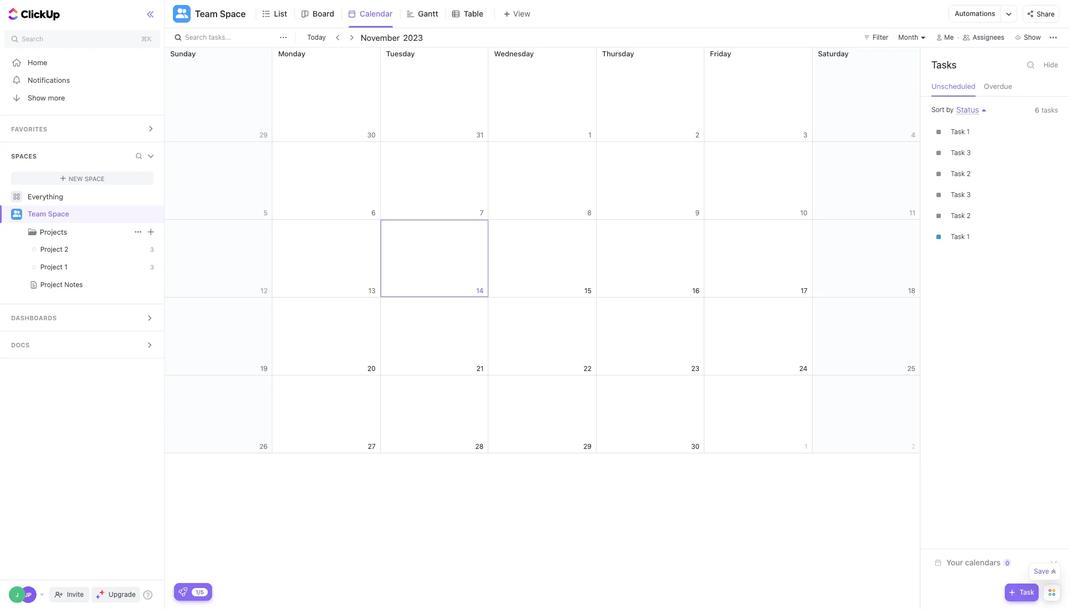 Task type: vqa. For each thing, say whether or not it's contained in the screenshot.
ChatGPT
no



Task type: locate. For each thing, give the bounding box(es) containing it.
2 vertical spatial space
[[48, 210, 69, 218]]

6 for 6 tasks
[[1036, 106, 1040, 114]]

show down share 'button'
[[1024, 33, 1041, 41]]

team space inside sidebar navigation
[[28, 210, 69, 218]]

2
[[696, 131, 700, 139], [967, 170, 971, 178], [967, 212, 971, 220], [64, 245, 68, 254], [912, 443, 916, 451]]

gantt
[[418, 9, 439, 18]]

show for show
[[1024, 33, 1041, 41]]

1 project from the top
[[40, 245, 63, 254]]

0 vertical spatial space
[[220, 9, 246, 19]]

team space down the everything at the top
[[28, 210, 69, 218]]

⌘k
[[141, 35, 152, 43]]

show
[[1024, 33, 1041, 41], [28, 93, 46, 102]]

search inside sidebar navigation
[[22, 35, 43, 43]]

project for project 2
[[40, 245, 63, 254]]

1 for project 1
[[64, 263, 67, 271]]

‎task for ‎task 1
[[951, 128, 965, 136]]

15
[[585, 287, 592, 295]]

table
[[464, 9, 484, 18]]

project 1 link
[[0, 259, 143, 276]]

notifications
[[28, 75, 70, 84]]

space for team space button
[[220, 9, 246, 19]]

8
[[588, 209, 592, 217]]

show inside sidebar navigation
[[28, 93, 46, 102]]

j
[[16, 592, 19, 599]]

save
[[1034, 568, 1050, 576]]

sunday
[[170, 49, 196, 58]]

0 horizontal spatial 29
[[260, 131, 268, 139]]

1 horizontal spatial show
[[1024, 33, 1041, 41]]

1 vertical spatial project
[[40, 263, 63, 271]]

2 row from the top
[[165, 142, 921, 220]]

1 horizontal spatial team space
[[195, 9, 246, 19]]

0 vertical spatial show
[[1024, 33, 1041, 41]]

list
[[274, 9, 287, 18]]

search
[[185, 33, 207, 41], [22, 35, 43, 43]]

your calendars 0
[[947, 558, 1010, 568]]

3 inside row
[[804, 131, 808, 139]]

grid
[[164, 48, 921, 610]]

0 vertical spatial 6
[[1036, 106, 1040, 114]]

show left more
[[28, 93, 46, 102]]

space right new at left
[[85, 175, 105, 182]]

dropdown menu image
[[148, 229, 154, 235]]

project down "project 1" in the left of the page
[[40, 281, 63, 289]]

onboarding checklist button image
[[179, 588, 187, 597]]

0 horizontal spatial team
[[28, 210, 46, 218]]

status button
[[954, 105, 979, 114]]

0 vertical spatial 30
[[367, 131, 376, 139]]

0 horizontal spatial team space
[[28, 210, 69, 218]]

search for search tasks...
[[185, 33, 207, 41]]

sparkle svg 2 image
[[96, 595, 100, 600]]

0
[[1006, 560, 1010, 567]]

3 row from the top
[[165, 220, 921, 298]]

task 3 up task 2
[[951, 149, 971, 157]]

5
[[264, 209, 268, 217]]

1 row from the top
[[165, 48, 921, 142]]

team space up tasks...
[[195, 9, 246, 19]]

9
[[696, 209, 700, 217]]

1
[[967, 128, 970, 136], [589, 131, 592, 139], [967, 233, 970, 241], [64, 263, 67, 271], [805, 443, 808, 451]]

team space inside button
[[195, 9, 246, 19]]

1 horizontal spatial team
[[195, 9, 218, 19]]

0 vertical spatial team
[[195, 9, 218, 19]]

tasks...
[[209, 33, 231, 41]]

projects link
[[1, 223, 132, 241], [40, 223, 132, 241]]

1 vertical spatial task 3
[[951, 191, 971, 199]]

0 vertical spatial ‎task
[[951, 128, 965, 136]]

13
[[369, 287, 376, 295]]

me button
[[933, 31, 959, 44]]

0 vertical spatial project
[[40, 245, 63, 254]]

1 horizontal spatial 29
[[584, 443, 592, 451]]

team space
[[195, 9, 246, 19], [28, 210, 69, 218]]

24
[[800, 365, 808, 373]]

gantt link
[[418, 0, 443, 28]]

today
[[307, 33, 326, 41]]

task 3 down task 2
[[951, 191, 971, 199]]

row containing 29
[[165, 48, 921, 142]]

grid containing sunday
[[164, 48, 921, 610]]

0 horizontal spatial 6
[[372, 209, 376, 217]]

upgrade
[[109, 591, 136, 599]]

team space button
[[191, 2, 246, 26]]

0 horizontal spatial show
[[28, 93, 46, 102]]

tasks
[[1042, 106, 1059, 114]]

upgrade link
[[92, 588, 140, 603]]

2 ‎task from the top
[[951, 212, 965, 220]]

project for project 1
[[40, 263, 63, 271]]

search up home
[[22, 35, 43, 43]]

3
[[804, 131, 808, 139], [967, 149, 971, 157], [967, 191, 971, 199], [150, 246, 154, 253], [150, 264, 154, 271]]

projects link up project 2
[[1, 223, 132, 241]]

tasks
[[932, 59, 957, 71]]

‎task down by
[[951, 128, 965, 136]]

space
[[220, 9, 246, 19], [85, 175, 105, 182], [48, 210, 69, 218]]

search up sunday
[[185, 33, 207, 41]]

1/5
[[196, 589, 204, 596]]

project down project 2
[[40, 263, 63, 271]]

1 vertical spatial ‎task
[[951, 212, 965, 220]]

automations
[[955, 9, 996, 18]]

21
[[477, 365, 484, 373]]

1 ‎task from the top
[[951, 128, 965, 136]]

show for show more
[[28, 93, 46, 102]]

space inside button
[[220, 9, 246, 19]]

1 horizontal spatial space
[[85, 175, 105, 182]]

1 horizontal spatial 30
[[692, 443, 700, 451]]

‎task 1
[[951, 128, 970, 136]]

docs
[[11, 342, 30, 349]]

assignees
[[973, 33, 1005, 41]]

‎task
[[951, 128, 965, 136], [951, 212, 965, 220]]

everything
[[28, 192, 63, 201]]

2023
[[403, 32, 423, 42]]

1 vertical spatial 29
[[584, 443, 592, 451]]

2 vertical spatial project
[[40, 281, 63, 289]]

4 row from the top
[[165, 298, 921, 376]]

0 vertical spatial 29
[[260, 131, 268, 139]]

0 horizontal spatial space
[[48, 210, 69, 218]]

1 vertical spatial team space
[[28, 210, 69, 218]]

0 vertical spatial team space
[[195, 9, 246, 19]]

row
[[165, 48, 921, 142], [165, 142, 921, 220], [165, 220, 921, 298], [165, 298, 921, 376], [165, 376, 921, 454]]

1 horizontal spatial 6
[[1036, 106, 1040, 114]]

1 inside sidebar navigation
[[64, 263, 67, 271]]

Search tasks... text field
[[185, 30, 277, 45]]

space up the projects
[[48, 210, 69, 218]]

1 vertical spatial space
[[85, 175, 105, 182]]

2 horizontal spatial space
[[220, 9, 246, 19]]

2 inside sidebar navigation
[[64, 245, 68, 254]]

by
[[947, 106, 954, 114]]

‎task 2
[[951, 212, 971, 220]]

team inside button
[[195, 9, 218, 19]]

27
[[368, 443, 376, 451]]

team down the everything at the top
[[28, 210, 46, 218]]

project 1
[[40, 263, 67, 271]]

filter button
[[860, 31, 893, 44]]

team up search tasks...
[[195, 9, 218, 19]]

board
[[313, 9, 334, 18]]

‎task up task 1 at the right of the page
[[951, 212, 965, 220]]

project down the projects
[[40, 245, 63, 254]]

task 3
[[951, 149, 971, 157], [951, 191, 971, 199]]

share button
[[1023, 5, 1060, 23]]

1 vertical spatial show
[[28, 93, 46, 102]]

0 horizontal spatial search
[[22, 35, 43, 43]]

month button
[[896, 31, 930, 44]]

table link
[[464, 0, 488, 28]]

7
[[480, 209, 484, 217]]

projects link down "everything" "link"
[[40, 223, 132, 241]]

me
[[945, 33, 954, 41]]

show inside dropdown button
[[1024, 33, 1041, 41]]

space up search tasks... "text box"
[[220, 9, 246, 19]]

1 vertical spatial 6
[[372, 209, 376, 217]]

team inside sidebar navigation
[[28, 210, 46, 218]]

5 row from the top
[[165, 376, 921, 454]]

29
[[260, 131, 268, 139], [584, 443, 592, 451]]

1 task 3 from the top
[[951, 149, 971, 157]]

list link
[[274, 0, 292, 28]]

20
[[368, 365, 376, 373]]

2 project from the top
[[40, 263, 63, 271]]

november
[[361, 32, 400, 42]]

status
[[957, 105, 979, 114]]

dashboards
[[11, 315, 57, 322]]

1 vertical spatial 30
[[692, 443, 700, 451]]

3 project from the top
[[40, 281, 63, 289]]

1 vertical spatial team
[[28, 210, 46, 218]]

19
[[260, 365, 268, 373]]

16
[[693, 287, 700, 295]]

saturday
[[818, 49, 849, 58]]

22
[[584, 365, 592, 373]]

0 vertical spatial task 3
[[951, 149, 971, 157]]

notifications link
[[0, 71, 165, 89]]

projects
[[40, 228, 67, 237]]

team space for team space button
[[195, 9, 246, 19]]

1 horizontal spatial search
[[185, 33, 207, 41]]

user group image
[[12, 211, 21, 217]]



Task type: describe. For each thing, give the bounding box(es) containing it.
1 projects link from the left
[[1, 223, 132, 241]]

search tasks...
[[185, 33, 231, 41]]

28
[[476, 443, 484, 451]]

‎task for ‎task 2
[[951, 212, 965, 220]]

home link
[[0, 54, 165, 71]]

2 for task 2
[[967, 170, 971, 178]]

tuesday
[[386, 49, 415, 58]]

search for search
[[22, 35, 43, 43]]

today button
[[305, 32, 328, 43]]

notes
[[64, 281, 83, 289]]

12
[[261, 287, 268, 295]]

project 2
[[40, 245, 68, 254]]

team space link
[[28, 206, 155, 223]]

more
[[48, 93, 65, 102]]

25
[[908, 365, 916, 373]]

show button
[[1012, 31, 1045, 44]]

invite
[[67, 591, 84, 599]]

calendar
[[360, 9, 393, 18]]

14
[[476, 287, 484, 295]]

team for team space button
[[195, 9, 218, 19]]

row containing 5
[[165, 142, 921, 220]]

show more
[[28, 93, 65, 102]]

sparkle svg 1 image
[[99, 590, 105, 596]]

overdue
[[984, 82, 1013, 91]]

jp
[[25, 592, 32, 599]]

18
[[909, 287, 916, 295]]

favorites
[[11, 125, 47, 133]]

2 for project 2
[[64, 245, 68, 254]]

hide
[[1044, 61, 1059, 69]]

view button
[[495, 7, 534, 21]]

month
[[899, 33, 919, 41]]

everything link
[[0, 188, 165, 206]]

user group image
[[176, 8, 188, 18]]

onboarding checklist button element
[[179, 588, 187, 597]]

new space
[[69, 175, 105, 182]]

team space for "team space" link
[[28, 210, 69, 218]]

automations button
[[950, 6, 1001, 22]]

11
[[910, 209, 916, 217]]

calendar link
[[360, 0, 397, 28]]

share
[[1037, 10, 1055, 18]]

1 for task 1
[[967, 233, 970, 241]]

sort by
[[932, 106, 954, 114]]

favorites button
[[0, 116, 165, 142]]

6 for 6
[[372, 209, 376, 217]]

row containing 12
[[165, 220, 921, 298]]

row containing 26
[[165, 376, 921, 454]]

sidebar navigation
[[0, 0, 167, 610]]

hide button
[[1041, 59, 1062, 72]]

project for project notes
[[40, 281, 63, 289]]

row containing 19
[[165, 298, 921, 376]]

team for "team space" link
[[28, 210, 46, 218]]

2 for ‎task 2
[[967, 212, 971, 220]]

1 for ‎task 1
[[967, 128, 970, 136]]

board link
[[313, 0, 339, 28]]

2 projects link from the left
[[40, 223, 132, 241]]

thursday
[[602, 49, 634, 58]]

23
[[692, 365, 700, 373]]

filter
[[873, 33, 889, 41]]

november 2023
[[361, 32, 423, 42]]

new
[[69, 175, 83, 182]]

wednesday
[[494, 49, 534, 58]]

assignees button
[[959, 31, 1010, 44]]

your
[[947, 558, 964, 568]]

10
[[801, 209, 808, 217]]

space for "team space" link
[[48, 210, 69, 218]]

task 2
[[951, 170, 971, 178]]

4
[[912, 131, 916, 139]]

unscheduled
[[932, 82, 976, 91]]

6 tasks
[[1036, 106, 1059, 114]]

31
[[477, 131, 484, 139]]

project notes link
[[0, 276, 143, 294]]

task 1
[[951, 233, 970, 241]]

friday
[[710, 49, 732, 58]]

0 horizontal spatial 30
[[367, 131, 376, 139]]

2 task 3 from the top
[[951, 191, 971, 199]]

project notes
[[40, 281, 83, 289]]

monday
[[278, 49, 306, 58]]

home
[[28, 58, 47, 67]]

project 2 link
[[0, 241, 143, 259]]

sort
[[932, 106, 945, 114]]



